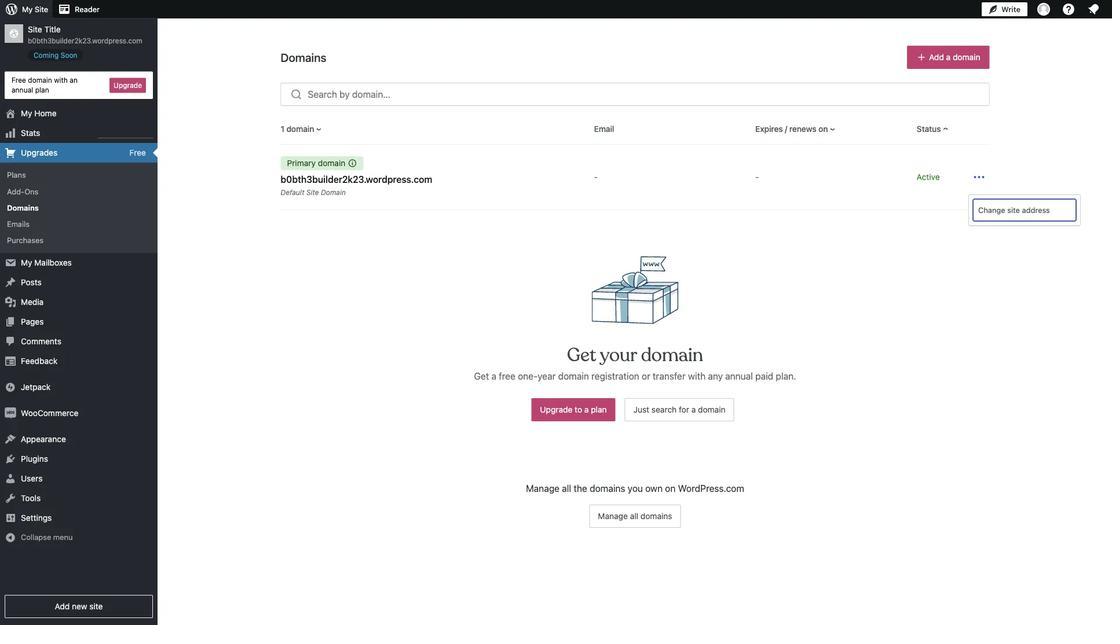 Task type: vqa. For each thing, say whether or not it's contained in the screenshot.
Ocean image
no



Task type: locate. For each thing, give the bounding box(es) containing it.
collapse menu
[[21, 534, 73, 542]]

manage left "the"
[[526, 484, 560, 495]]

upgrade to a plan
[[540, 405, 607, 415]]

0 vertical spatial domains
[[281, 50, 327, 64]]

with left an
[[54, 76, 68, 84]]

media
[[21, 298, 44, 307]]

1 vertical spatial domains
[[641, 512, 673, 522]]

0 vertical spatial free
[[12, 76, 26, 84]]

site inside button
[[1008, 206, 1021, 215]]

upgrade for upgrade
[[114, 81, 142, 89]]

domains right "the"
[[590, 484, 626, 495]]

domain inside free domain with an annual plan
[[28, 76, 52, 84]]

your
[[600, 344, 637, 368]]

0 horizontal spatial domains
[[7, 203, 39, 212]]

domains inside 'link'
[[641, 512, 673, 522]]

site
[[1008, 206, 1021, 215], [89, 602, 103, 612]]

manage for manage all the domains you own on wordpress.com
[[526, 484, 560, 495]]

1 horizontal spatial b0bth3builder2k23.wordpress.com
[[281, 174, 433, 185]]

manage inside manage all domains 'link'
[[598, 512, 628, 522]]

upgrade up highest hourly views 0 image
[[114, 81, 142, 89]]

site right change
[[1008, 206, 1021, 215]]

0 horizontal spatial b0bth3builder2k23.wordpress.com
[[28, 37, 142, 45]]

the
[[574, 484, 588, 495]]

upgrade
[[114, 81, 142, 89], [540, 405, 573, 415]]

1 horizontal spatial get
[[567, 344, 597, 368]]

upgrade left to
[[540, 405, 573, 415]]

pages
[[21, 317, 44, 327]]

domain
[[953, 52, 981, 62], [28, 76, 52, 84], [287, 124, 314, 134], [318, 159, 346, 168], [641, 344, 704, 368], [558, 371, 589, 382], [698, 405, 726, 415]]

1 vertical spatial add
[[55, 602, 70, 612]]

my mailboxes
[[21, 258, 72, 268]]

domains down own
[[641, 512, 673, 522]]

2 img image from the top
[[5, 408, 16, 420]]

soon
[[61, 51, 77, 59]]

1 vertical spatial b0bth3builder2k23.wordpress.com
[[281, 174, 433, 185]]

manage
[[526, 484, 560, 495], [598, 512, 628, 522]]

domains
[[281, 50, 327, 64], [7, 203, 39, 212]]

0 vertical spatial with
[[54, 76, 68, 84]]

own
[[646, 484, 663, 495]]

domain
[[321, 188, 346, 196]]

users
[[21, 474, 43, 484]]

1 vertical spatial get
[[474, 371, 489, 382]]

site right default
[[307, 188, 319, 196]]

reader
[[75, 5, 100, 14]]

- down "expires"
[[756, 172, 760, 182]]

manage all the domains you own on wordpress.com
[[526, 484, 745, 495]]

1 vertical spatial site
[[28, 25, 42, 34]]

img image left "woocommerce"
[[5, 408, 16, 420]]

0 horizontal spatial upgrade
[[114, 81, 142, 89]]

default
[[281, 188, 305, 196]]

domain actions image
[[973, 170, 987, 184]]

site inside site title b0bth3builder2k23.wordpress.com
[[28, 25, 42, 34]]

add-
[[7, 187, 24, 196]]

settings
[[21, 514, 52, 523]]

2 vertical spatial site
[[307, 188, 319, 196]]

1 vertical spatial all
[[630, 512, 639, 522]]

0 vertical spatial manage
[[526, 484, 560, 495]]

0 vertical spatial img image
[[5, 382, 16, 394]]

status
[[917, 124, 942, 134]]

on
[[819, 124, 828, 134], [666, 484, 676, 495]]

b0bth3builder2k23.wordpress.com up the soon
[[28, 37, 142, 45]]

all left "the"
[[562, 484, 572, 495]]

get left your
[[567, 344, 597, 368]]

or
[[642, 371, 651, 382]]

1 - from the left
[[594, 172, 598, 182]]

tools link
[[0, 489, 158, 509]]

add-ons
[[7, 187, 38, 196]]

woocommerce link
[[0, 404, 158, 424]]

add inside add new site link
[[55, 602, 70, 612]]

plan.
[[776, 371, 797, 382]]

change site address
[[979, 206, 1051, 215]]

site inside b0bth3builder2k23.wordpress.com default site domain
[[307, 188, 319, 196]]

1 vertical spatial on
[[666, 484, 676, 495]]

on inside button
[[819, 124, 828, 134]]

free down highest hourly views 0 image
[[130, 148, 146, 158]]

all inside 'link'
[[630, 512, 639, 522]]

0 horizontal spatial add
[[55, 602, 70, 612]]

expires / renews on
[[756, 124, 828, 134]]

plan
[[591, 405, 607, 415]]

my
[[22, 5, 33, 14], [21, 109, 32, 118], [21, 258, 32, 268]]

with inside free domain with an annual plan
[[54, 76, 68, 84]]

1 horizontal spatial site
[[1008, 206, 1021, 215]]

add new site
[[55, 602, 103, 612]]

1 vertical spatial img image
[[5, 408, 16, 420]]

annual plan
[[12, 86, 49, 94]]

0 vertical spatial my
[[22, 5, 33, 14]]

tools
[[21, 494, 41, 504]]

1 horizontal spatial all
[[630, 512, 639, 522]]

all for the
[[562, 484, 572, 495]]

1 img image from the top
[[5, 382, 16, 394]]

my left reader link
[[22, 5, 33, 14]]

1 vertical spatial my
[[21, 109, 32, 118]]

expires / renews on button
[[756, 123, 838, 135]]

reader link
[[53, 0, 104, 19]]

just search for a domain
[[634, 405, 726, 415]]

0 vertical spatial b0bth3builder2k23.wordpress.com
[[28, 37, 142, 45]]

0 vertical spatial site
[[1008, 206, 1021, 215]]

with
[[54, 76, 68, 84], [688, 371, 706, 382]]

1 vertical spatial domains
[[7, 203, 39, 212]]

comments link
[[0, 332, 158, 352]]

manage down manage all the domains you own on wordpress.com
[[598, 512, 628, 522]]

domains inside domains link
[[7, 203, 39, 212]]

domain inside 'button'
[[287, 124, 314, 134]]

my for my site
[[22, 5, 33, 14]]

search
[[652, 405, 677, 415]]

coming soon
[[34, 51, 77, 59]]

transfer
[[653, 371, 686, 382]]

title
[[44, 25, 61, 34]]

img image inside jetpack link
[[5, 382, 16, 394]]

1 horizontal spatial free
[[130, 148, 146, 158]]

upgrade inside button
[[114, 81, 142, 89]]

add
[[930, 52, 945, 62], [55, 602, 70, 612]]

primary
[[287, 159, 316, 168]]

get left the free
[[474, 371, 489, 382]]

1 vertical spatial upgrade
[[540, 405, 573, 415]]

all for domains
[[630, 512, 639, 522]]

1 horizontal spatial on
[[819, 124, 828, 134]]

free inside free domain with an annual plan
[[12, 76, 26, 84]]

0 horizontal spatial free
[[12, 76, 26, 84]]

site left 'title'
[[28, 25, 42, 34]]

all down manage all the domains you own on wordpress.com
[[630, 512, 639, 522]]

upgrade button
[[110, 78, 146, 93]]

0 vertical spatial add
[[930, 52, 945, 62]]

1 horizontal spatial with
[[688, 371, 706, 382]]

free
[[12, 76, 26, 84], [130, 148, 146, 158]]

free for free
[[130, 148, 146, 158]]

my home link
[[0, 104, 158, 124]]

add a domain
[[930, 52, 981, 62]]

free up annual plan
[[12, 76, 26, 84]]

none search field inside get your domain main content
[[281, 83, 990, 106]]

my left 'home' on the left
[[21, 109, 32, 118]]

img image inside woocommerce link
[[5, 408, 16, 420]]

manage all domains link
[[590, 505, 681, 529]]

1 horizontal spatial add
[[930, 52, 945, 62]]

0 vertical spatial domains
[[590, 484, 626, 495]]

1 horizontal spatial domains
[[281, 50, 327, 64]]

1 horizontal spatial domains
[[641, 512, 673, 522]]

address
[[1023, 206, 1051, 215]]

b0bth3builder2k23.wordpress.com up domain
[[281, 174, 433, 185]]

add inside add a domain button
[[930, 52, 945, 62]]

0 horizontal spatial on
[[666, 484, 676, 495]]

add-ons link
[[0, 183, 158, 200]]

1 vertical spatial free
[[130, 148, 146, 158]]

0 horizontal spatial with
[[54, 76, 68, 84]]

on right own
[[666, 484, 676, 495]]

get your domain main content
[[0, 0, 990, 547]]

2 vertical spatial my
[[21, 258, 32, 268]]

b0bth3builder2k23.wordpress.com
[[28, 37, 142, 45], [281, 174, 433, 185]]

0 horizontal spatial -
[[594, 172, 598, 182]]

0 horizontal spatial all
[[562, 484, 572, 495]]

new
[[72, 602, 87, 612]]

img image left jetpack at the left of the page
[[5, 382, 16, 394]]

site up 'title'
[[35, 5, 48, 14]]

1 domain button
[[281, 123, 324, 135]]

-
[[594, 172, 598, 182], [756, 172, 760, 182]]

1 vertical spatial with
[[688, 371, 706, 382]]

1 horizontal spatial -
[[756, 172, 760, 182]]

highest hourly views 0 image
[[98, 131, 153, 139]]

manage for manage all domains
[[598, 512, 628, 522]]

site right 'new'
[[89, 602, 103, 612]]

0 vertical spatial all
[[562, 484, 572, 495]]

with left any
[[688, 371, 706, 382]]

0 vertical spatial upgrade
[[114, 81, 142, 89]]

0 vertical spatial get
[[567, 344, 597, 368]]

manage your notifications image
[[1087, 2, 1101, 16]]

img image
[[5, 382, 16, 394], [5, 408, 16, 420]]

0 vertical spatial on
[[819, 124, 828, 134]]

manage all domains
[[598, 512, 673, 522]]

email
[[594, 124, 615, 134]]

mailboxes
[[34, 258, 72, 268]]

add for add new site
[[55, 602, 70, 612]]

on right renews at the top right of the page
[[819, 124, 828, 134]]

1 vertical spatial manage
[[598, 512, 628, 522]]

- down email button
[[594, 172, 598, 182]]

0 horizontal spatial manage
[[526, 484, 560, 495]]

site
[[35, 5, 48, 14], [28, 25, 42, 34], [307, 188, 319, 196]]

None search field
[[281, 83, 990, 106]]

2 - from the left
[[756, 172, 760, 182]]

year
[[538, 371, 556, 382]]

purchases link
[[0, 232, 158, 249]]

pages link
[[0, 312, 158, 332]]

0 horizontal spatial site
[[89, 602, 103, 612]]

upgrade inside get your domain main content
[[540, 405, 573, 415]]

my up posts
[[21, 258, 32, 268]]

1 horizontal spatial upgrade
[[540, 405, 573, 415]]

registration
[[592, 371, 640, 382]]

1 horizontal spatial manage
[[598, 512, 628, 522]]

site title b0bth3builder2k23.wordpress.com
[[28, 25, 142, 45]]



Task type: describe. For each thing, give the bounding box(es) containing it.
free for free domain with an annual plan
[[12, 76, 26, 84]]

coming
[[34, 51, 59, 59]]

add a domain button
[[908, 46, 990, 69]]

1 domain
[[281, 124, 314, 134]]

active
[[917, 172, 940, 182]]

emails link
[[0, 216, 158, 232]]

just
[[634, 405, 650, 415]]

collapse menu link
[[0, 529, 158, 548]]

domain inside button
[[953, 52, 981, 62]]

b0bth3builder2k23.wordpress.com default site domain
[[281, 174, 433, 196]]

primary domain
[[287, 159, 346, 168]]

plugins
[[21, 455, 48, 464]]

users link
[[0, 470, 158, 489]]

to
[[575, 405, 583, 415]]

annual
[[726, 371, 753, 382]]

help image
[[1062, 2, 1076, 16]]

email button
[[594, 123, 615, 135]]

my for my home
[[21, 109, 32, 118]]

upgrade to a plan link
[[532, 399, 616, 422]]

a inside get your domain get a free one-year domain registration or transfer with any annual paid plan.
[[492, 371, 497, 382]]

purchases
[[7, 236, 44, 245]]

media link
[[0, 293, 158, 312]]

write
[[1002, 5, 1021, 14]]

img image for jetpack
[[5, 382, 16, 394]]

b0bth3builder2k23.wordpress.com inside get your domain main content
[[281, 174, 433, 185]]

change site address button
[[974, 200, 1076, 221]]

emails
[[7, 220, 30, 228]]

comments
[[21, 337, 61, 347]]

domain inside "link"
[[698, 405, 726, 415]]

get your domain get a free one-year domain registration or transfer with any annual paid plan.
[[474, 344, 797, 382]]

1
[[281, 124, 285, 134]]

woocommerce
[[21, 409, 78, 419]]

stats
[[21, 128, 40, 138]]

/
[[785, 124, 788, 134]]

plugins link
[[0, 450, 158, 470]]

domains inside get your domain main content
[[281, 50, 327, 64]]

renews
[[790, 124, 817, 134]]

wordpress.com
[[678, 484, 745, 495]]

add new site link
[[5, 596, 153, 619]]

upgrade for upgrade to a plan
[[540, 405, 573, 415]]

write link
[[982, 0, 1028, 19]]

add for add a domain
[[930, 52, 945, 62]]

my home
[[21, 109, 57, 118]]

a inside button
[[947, 52, 951, 62]]

free domain with an annual plan
[[12, 76, 78, 94]]

posts
[[21, 278, 42, 288]]

0 vertical spatial site
[[35, 5, 48, 14]]

free
[[499, 371, 516, 382]]

my mailboxes link
[[0, 253, 158, 273]]

status button
[[917, 123, 951, 135]]

collapse
[[21, 534, 51, 542]]

plans link
[[0, 167, 158, 183]]

feedback link
[[0, 352, 158, 372]]

jetpack
[[21, 383, 51, 392]]

settings link
[[0, 509, 158, 529]]

0 horizontal spatial domains
[[590, 484, 626, 495]]

my site link
[[0, 0, 53, 19]]

appearance link
[[0, 430, 158, 450]]

menu
[[53, 534, 73, 542]]

with inside get your domain get a free one-year domain registration or transfer with any annual paid plan.
[[688, 371, 706, 382]]

plans
[[7, 171, 26, 179]]

appearance
[[21, 435, 66, 445]]

stats link
[[0, 124, 158, 143]]

my for my mailboxes
[[21, 258, 32, 268]]

any
[[708, 371, 723, 382]]

an
[[70, 76, 78, 84]]

a inside "link"
[[692, 405, 696, 415]]

0 horizontal spatial get
[[474, 371, 489, 382]]

img image for woocommerce
[[5, 408, 16, 420]]

Search search field
[[308, 83, 990, 105]]

my profile image
[[1038, 3, 1051, 16]]

feedback
[[21, 357, 57, 366]]

home
[[34, 109, 57, 118]]

posts link
[[0, 273, 158, 293]]

paid
[[756, 371, 774, 382]]

jetpack link
[[0, 378, 158, 398]]

you
[[628, 484, 643, 495]]

upgrades
[[21, 148, 57, 158]]

change
[[979, 206, 1006, 215]]

for
[[679, 405, 690, 415]]

1 vertical spatial site
[[89, 602, 103, 612]]

my site
[[22, 5, 48, 14]]

ons
[[24, 187, 38, 196]]

expires
[[756, 124, 783, 134]]

one-
[[518, 371, 538, 382]]



